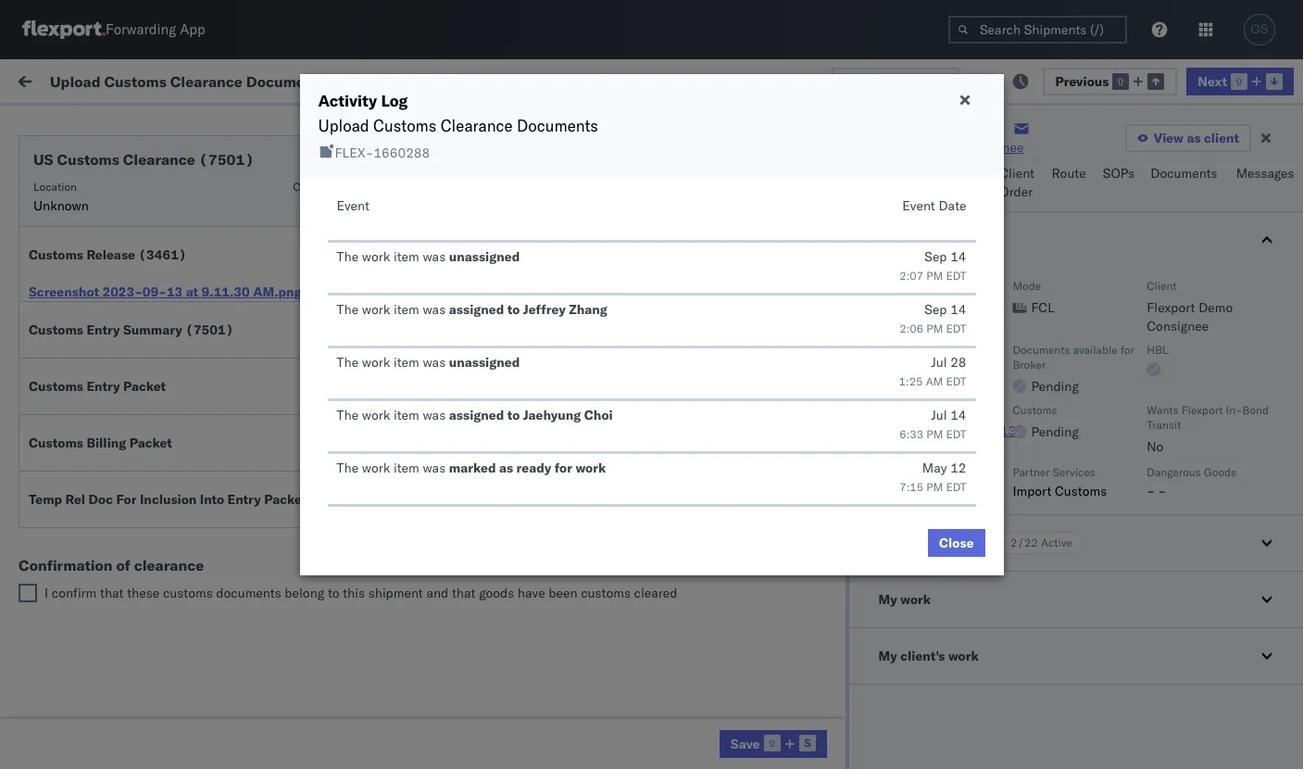 Task type: locate. For each thing, give the bounding box(es) containing it.
1 vertical spatial select file
[[741, 435, 806, 451]]

1 vertical spatial karl
[[967, 675, 991, 692]]

24,
[[413, 553, 433, 569]]

0 horizontal spatial activity
[[318, 91, 377, 110]]

ca for 3rd schedule pickup from los angeles, ca button from the top of the page schedule pickup from los angeles, ca link
[[43, 357, 60, 374]]

confirm for confirm delivery
[[43, 552, 90, 568]]

pm down may
[[927, 480, 944, 494]]

upload customs clearance documents copy workspace link
[[50, 72, 459, 90]]

customs up billing
[[88, 379, 140, 396]]

pm right 6:33
[[927, 427, 944, 441]]

2 vertical spatial consignee
[[894, 593, 956, 610]]

ca for schedule pickup from los angeles, ca link associated with fifth schedule pickup from los angeles, ca button
[[43, 602, 60, 618]]

3 2:59 from the top
[[298, 267, 327, 284]]

9:00 am est, dec 24, 2022
[[298, 553, 468, 569]]

lhuu7894563, up dangerous
[[1142, 430, 1237, 447]]

client for flexport
[[1147, 279, 1177, 293]]

0 vertical spatial summary
[[879, 165, 938, 182]]

1 horizontal spatial activity
[[478, 73, 522, 89]]

no inside wants flexport in-bond transit no
[[1147, 438, 1164, 455]]

pm
[[927, 269, 944, 283], [927, 322, 944, 335], [927, 427, 944, 441], [927, 480, 944, 494], [330, 512, 350, 529]]

1 horizontal spatial for
[[555, 460, 573, 476]]

jul left 28
[[931, 354, 947, 371]]

Search Work text field
[[680, 66, 882, 94]]

ca for schedule pickup from los angeles, ca link for 1st schedule pickup from los angeles, ca button from the top
[[43, 235, 60, 252]]

select file for customs entry packet
[[741, 378, 806, 395]]

5 1846748 from the top
[[1063, 390, 1119, 406]]

work down flexport demo consignee
[[953, 165, 983, 182]]

2 the from the top
[[337, 301, 359, 318]]

clearance right ":"
[[441, 116, 513, 135]]

7 ca from the top
[[43, 724, 60, 741]]

4 flex-1889466 from the top
[[1023, 553, 1119, 569]]

2:59 am est, dec 14, 2022 down 2:00 am est, nov 9, 2022
[[298, 430, 468, 447]]

demo inside the client flexport demo consignee incoterm fob
[[1199, 299, 1234, 316]]

1 horizontal spatial upload customs clearance documents
[[318, 116, 598, 135]]

0 vertical spatial on
[[454, 72, 469, 88]]

documents up in
[[246, 72, 327, 90]]

progress
[[290, 114, 337, 128]]

2 assigned from the top
[[449, 407, 504, 423]]

1 vertical spatial integration test account - karl lagerfeld
[[808, 675, 1049, 692]]

1 select from the top
[[741, 378, 780, 395]]

upload customs clearance documents up billing
[[43, 379, 203, 415]]

1 vertical spatial flexport
[[1147, 299, 1196, 316]]

0 vertical spatial demo
[[924, 139, 959, 156]]

2 vertical spatial to
[[328, 585, 340, 601]]

0 vertical spatial work
[[203, 72, 235, 88]]

1 2:59 am est, dec 14, 2022 from the top
[[298, 430, 468, 447]]

1 horizontal spatial vandelay
[[808, 716, 861, 732]]

1 horizontal spatial summary
[[879, 165, 938, 182]]

and
[[427, 585, 449, 601]]

3 ca from the top
[[43, 357, 60, 374]]

2022
[[429, 186, 461, 202], [429, 227, 461, 243], [429, 267, 461, 284], [429, 308, 461, 325], [429, 349, 461, 366], [428, 390, 460, 406], [436, 430, 468, 447], [436, 471, 468, 488], [435, 512, 467, 529], [436, 553, 468, 569]]

my inside button
[[879, 648, 898, 664]]

confirm delivery button
[[43, 551, 141, 571]]

4 2:59 am edt, nov 5, 2022 from the top
[[298, 308, 461, 325]]

select file button for customs entry packet
[[730, 372, 817, 400]]

0 vertical spatial jan
[[385, 593, 406, 610]]

gvcu5265864
[[1142, 675, 1233, 691]]

ready
[[517, 460, 552, 476]]

0 vertical spatial select file
[[741, 378, 806, 395]]

hold down '12'
[[937, 486, 965, 502]]

log down copy workspace link button
[[381, 91, 408, 110]]

client inside the client flexport demo consignee incoterm fob
[[1147, 279, 1177, 293]]

clearance
[[170, 72, 243, 90], [441, 116, 513, 135], [123, 150, 195, 169], [144, 379, 203, 396]]

2 that from the left
[[452, 585, 476, 601]]

active
[[1041, 536, 1073, 549]]

1 14 from the top
[[951, 248, 967, 265]]

batch action button
[[1170, 66, 1292, 94]]

in-
[[1226, 403, 1243, 417]]

1 horizontal spatial as
[[1187, 130, 1201, 146]]

entry right into
[[228, 491, 261, 508]]

from inside confirm pickup from los angeles, ca
[[137, 502, 164, 518]]

1 horizontal spatial that
[[452, 585, 476, 601]]

pm for zhang
[[927, 322, 944, 335]]

select file
[[741, 378, 806, 395], [741, 435, 806, 451], [741, 491, 806, 508]]

appointment up the inclusion
[[152, 470, 228, 487]]

jan
[[385, 593, 406, 610], [385, 716, 406, 732]]

am down container(s)
[[330, 227, 351, 243]]

edt up '12'
[[946, 427, 967, 441]]

0 vertical spatial karl
[[967, 634, 991, 651]]

services
[[1053, 465, 1096, 479]]

schedule delivery appointment up for
[[43, 470, 228, 487]]

1 select file from the top
[[741, 378, 806, 395]]

that down confirmation of clearance
[[100, 585, 124, 601]]

2 vertical spatial upload
[[43, 379, 85, 396]]

pm inside sep 14 2:06 pm edt
[[927, 322, 944, 335]]

2 14 from the top
[[951, 301, 967, 318]]

my work up filtered by:
[[19, 67, 101, 93]]

to for jeffrey
[[508, 301, 520, 318]]

jul
[[931, 354, 947, 371], [931, 407, 947, 423]]

as left ready
[[499, 460, 513, 476]]

1 horizontal spatial customs
[[581, 585, 631, 601]]

documents up broker
[[1013, 343, 1071, 357]]

import work button
[[150, 59, 242, 101]]

documents down container
[[1151, 165, 1218, 182]]

item for jaehyung
[[394, 407, 420, 423]]

to left 'jeffrey'
[[508, 301, 520, 318]]

resize handle column header
[[265, 144, 287, 769], [471, 144, 493, 769], [536, 144, 558, 769], [656, 144, 678, 769], [776, 144, 799, 769], [962, 144, 984, 769], [1110, 144, 1132, 769], [1231, 144, 1253, 769], [1270, 144, 1293, 769]]

consignee for bookings test consignee
[[894, 593, 956, 610]]

(7501) down ready for work, blocked, in progress
[[199, 150, 254, 169]]

2:59 am edt, nov 5, 2022
[[298, 186, 461, 202], [298, 227, 461, 243], [298, 267, 461, 284], [298, 308, 461, 325], [298, 349, 461, 366]]

1 vertical spatial activity log
[[318, 91, 408, 110]]

assigned up marked
[[449, 407, 504, 423]]

pm right 7:00
[[330, 512, 350, 529]]

work,
[[196, 114, 225, 128]]

5 item from the top
[[394, 460, 420, 476]]

1 vertical spatial client
[[1147, 279, 1177, 293]]

jul for jul 28
[[931, 354, 947, 371]]

3 select file button from the top
[[730, 486, 817, 513]]

lhuu7894563, for schedule delivery appointment
[[1142, 471, 1237, 487]]

schedule delivery appointment button down us customs clearance (7501)
[[43, 184, 228, 204]]

exception
[[1013, 72, 1073, 88], [887, 73, 947, 89]]

client inside button
[[1000, 165, 1035, 182]]

5 ceau7522281, hlxu6269 from the top
[[1142, 389, 1304, 406]]

2 vertical spatial select file
[[741, 491, 806, 508]]

unassigned for sep 14
[[449, 248, 520, 265]]

1 schedule pickup from los angeles, ca button from the top
[[43, 215, 263, 254]]

confirm inside button
[[43, 552, 90, 568]]

1 vertical spatial 2:59 am est, dec 14, 2022
[[298, 471, 468, 488]]

5, for 3rd schedule pickup from los angeles, ca button from the top of the page schedule pickup from los angeles, ca link
[[414, 349, 426, 366]]

edt for choi
[[946, 427, 967, 441]]

0 vertical spatial the work item was unassigned
[[337, 248, 520, 265]]

customs inside partner services import customs
[[1055, 483, 1107, 499]]

1 vertical spatial assigned
[[449, 407, 504, 423]]

import down partner
[[1013, 483, 1052, 499]]

event for event date
[[903, 197, 936, 214]]

the work item was unassigned up the work item was assigned to jeffrey zhang
[[337, 248, 520, 265]]

2 select file from the top
[[741, 435, 806, 451]]

1 schedule pickup from los angeles, ca link from the top
[[43, 215, 263, 252]]

workitem
[[20, 151, 69, 165]]

5 was from the top
[[423, 460, 446, 476]]

consignee up wants
[[1147, 318, 1210, 334]]

1889466 right partner
[[1063, 471, 1119, 488]]

0 vertical spatial integration test account - karl lagerfeld
[[808, 634, 1049, 651]]

consignee for flexport demo consignee
[[962, 139, 1024, 156]]

priority shipment
[[879, 279, 988, 293]]

upload inside button
[[43, 379, 85, 396]]

flex-1889466
[[1023, 430, 1119, 447], [1023, 471, 1119, 488], [1023, 512, 1119, 529], [1023, 553, 1119, 569]]

2 vertical spatial my
[[879, 648, 898, 664]]

0 vertical spatial lagerfeld
[[994, 634, 1049, 651]]

file exception down 'search shipments (/)' 'text box'
[[987, 72, 1073, 88]]

as right 'view'
[[1187, 130, 1201, 146]]

schedule delivery appointment down us customs clearance (7501)
[[43, 185, 228, 202]]

edt
[[946, 269, 967, 283], [946, 322, 967, 335], [946, 374, 967, 388], [946, 427, 967, 441], [946, 480, 967, 494]]

1 vertical spatial to
[[508, 407, 520, 423]]

schedule pickup from los angeles, ca link for 3rd schedule pickup from los angeles, ca button from the top of the page
[[43, 338, 263, 375]]

1 edt from the top
[[946, 269, 967, 283]]

3 1846748 from the top
[[1063, 308, 1119, 325]]

1 vertical spatial no
[[880, 294, 897, 310]]

4 edt from the top
[[946, 427, 967, 441]]

jul 28 1:25 am edt
[[899, 354, 967, 388]]

lhuu7894563, down wants flexport in-bond transit no
[[1142, 471, 1237, 487]]

to left jaehyung
[[508, 407, 520, 423]]

2 vertical spatial 14
[[951, 407, 967, 423]]

dec
[[385, 430, 410, 447], [385, 471, 410, 488], [384, 512, 409, 529], [385, 553, 410, 569]]

file exception
[[987, 72, 1073, 88], [861, 73, 947, 89]]

5 flex-1846748 from the top
[[1023, 390, 1119, 406]]

log right track
[[526, 73, 547, 89]]

3 select from the top
[[741, 491, 780, 508]]

0 vertical spatial 2:59 am est, dec 14, 2022
[[298, 430, 468, 447]]

to
[[508, 301, 520, 318], [508, 407, 520, 423], [328, 585, 340, 601]]

0 horizontal spatial summary
[[123, 322, 182, 338]]

1 uetu5238 from the top
[[1241, 430, 1304, 447]]

shipment up sep 14 2:06 pm edt
[[931, 279, 988, 293]]

0 vertical spatial lhuu7894563, uetu5238
[[1142, 430, 1304, 447]]

log inside button
[[526, 73, 547, 89]]

0 vertical spatial assigned
[[449, 301, 504, 318]]

2:59 am est, dec 14, 2022 up 7:00 pm est, dec 23, 2022
[[298, 471, 468, 488]]

7 resize handle column header from the left
[[1110, 144, 1132, 769]]

packet for customs billing packet
[[130, 435, 172, 451]]

0 horizontal spatial hold
[[879, 465, 903, 479]]

activity inside button
[[478, 73, 522, 89]]

759
[[342, 72, 366, 88]]

3 lhuu7894563, uetu5238 from the top
[[1142, 511, 1304, 528]]

import
[[157, 72, 199, 88], [1013, 483, 1052, 499]]

us customs clearance (7501)
[[33, 150, 254, 169]]

filtered
[[19, 114, 64, 130]]

2:00 am est, nov 9, 2022
[[298, 390, 460, 406]]

1 ca from the top
[[43, 235, 60, 252]]

nov for 3rd schedule pickup from los angeles, ca button from the top of the page schedule pickup from los angeles, ca link
[[386, 349, 410, 366]]

vandelay left "west"
[[808, 716, 861, 732]]

0 horizontal spatial my work
[[19, 67, 101, 93]]

customs up screenshot
[[29, 246, 83, 263]]

pm inside "jul 14 6:33 pm edt"
[[927, 427, 944, 441]]

am up 2:00 am est, nov 9, 2022
[[330, 349, 351, 366]]

5 schedule pickup from los angeles, ca link from the top
[[43, 582, 263, 619]]

sep inside sep 14 2:06 pm edt
[[925, 301, 947, 318]]

schedule delivery appointment button up for
[[43, 469, 228, 490]]

that
[[100, 585, 124, 601], [452, 585, 476, 601]]

23,
[[412, 512, 432, 529]]

0 vertical spatial activity
[[478, 73, 522, 89]]

the work item was assigned to jeffrey zhang
[[337, 301, 608, 318]]

summary inside button
[[879, 165, 938, 182]]

nov
[[386, 186, 410, 202], [386, 227, 410, 243], [386, 267, 410, 284], [386, 308, 410, 325], [386, 349, 410, 366], [385, 390, 409, 406]]

lhuu7894563, uetu5238 down in-
[[1142, 430, 1304, 447]]

jul inside "jul 14 6:33 pm edt"
[[931, 407, 947, 423]]

pm right the 2:07
[[927, 269, 944, 283]]

my for my client's work button
[[879, 648, 898, 664]]

flexport. image
[[22, 20, 106, 39]]

0 vertical spatial schedule delivery appointment link
[[43, 184, 228, 202]]

4 resize handle column header from the left
[[656, 144, 678, 769]]

1 vertical spatial unassigned
[[449, 354, 520, 371]]

14 for choi
[[951, 407, 967, 423]]

14 inside "jul 14 6:33 pm edt"
[[951, 407, 967, 423]]

on right 205
[[454, 72, 469, 88]]

file
[[987, 72, 1009, 88], [861, 73, 884, 89], [783, 378, 806, 395], [783, 435, 806, 451], [783, 491, 806, 508]]

1 vertical spatial shipment
[[368, 585, 423, 601]]

3 schedule pickup from los angeles, ca button from the top
[[43, 338, 263, 377]]

edt inside may 12 7:15 pm edt
[[946, 480, 967, 494]]

1 vertical spatial lhuu7894563, uetu5238
[[1142, 471, 1304, 487]]

view as client
[[1154, 130, 1240, 146]]

assigned for assigned to jaehyung choi
[[449, 407, 504, 423]]

2 vertical spatial no
[[1147, 438, 1164, 455]]

sep for the work item was assigned to jeffrey zhang
[[925, 301, 947, 318]]

customs inside button
[[88, 379, 140, 396]]

2:59 am est, jan 25, 2023
[[298, 716, 465, 732]]

upload customs clearance documents down 205 on track
[[318, 116, 598, 135]]

1 vandelay from the left
[[688, 716, 741, 732]]

1:25
[[899, 374, 923, 388]]

0 vertical spatial for
[[178, 114, 193, 128]]

my for my work "button"
[[879, 591, 898, 608]]

8 ocean fcl from the top
[[567, 512, 632, 529]]

1 vertical spatial packet
[[130, 435, 172, 451]]

0 vertical spatial integration
[[808, 634, 872, 651]]

2/22
[[1011, 536, 1039, 549]]

1 vertical spatial 14
[[951, 301, 967, 318]]

edt down 28
[[946, 374, 967, 388]]

3 resize handle column header from the left
[[536, 144, 558, 769]]

entry down 2023-
[[87, 322, 120, 338]]

cleared
[[634, 585, 678, 601]]

confirm inside confirm pickup from los angeles, ca
[[43, 502, 90, 518]]

1 vertical spatial lhuu7894563,
[[1142, 471, 1237, 487]]

est, down 2:00 am est, nov 9, 2022
[[354, 430, 382, 447]]

4 1846748 from the top
[[1063, 349, 1119, 366]]

documents
[[246, 72, 327, 90], [517, 116, 598, 135], [1151, 165, 1218, 182], [1013, 343, 1071, 357], [43, 398, 110, 415]]

2 select from the top
[[741, 435, 780, 451]]

1 vertical spatial schedule delivery appointment link
[[43, 306, 228, 325]]

am right 3:00
[[802, 73, 823, 89]]

1846748
[[1063, 186, 1119, 202], [1063, 267, 1119, 284], [1063, 308, 1119, 325], [1063, 349, 1119, 366], [1063, 390, 1119, 406]]

import inside partner services import customs
[[1013, 483, 1052, 499]]

0 vertical spatial shipment
[[931, 279, 988, 293]]

mode
[[1013, 279, 1042, 293]]

2 unassigned from the top
[[449, 354, 520, 371]]

1 horizontal spatial client
[[1147, 279, 1177, 293]]

consignee inside the client flexport demo consignee incoterm fob
[[1147, 318, 1210, 334]]

6 schedule from the top
[[43, 420, 97, 437]]

2:07
[[900, 269, 924, 283]]

4 the from the top
[[337, 407, 359, 423]]

1 vertical spatial sep
[[381, 284, 404, 300]]

0 vertical spatial no
[[439, 114, 453, 128]]

confirm up confirm
[[43, 552, 90, 568]]

est, left "25,"
[[354, 716, 382, 732]]

3 5, from the top
[[414, 267, 426, 284]]

1 horizontal spatial hold
[[937, 486, 965, 502]]

5 the from the top
[[337, 460, 359, 476]]

1846748 for upload customs clearance documents button
[[1063, 390, 1119, 406]]

customs down by:
[[57, 150, 119, 169]]

sep right uploaded
[[381, 284, 404, 300]]

2023 for 2:59 am est, jan 13, 2023
[[432, 593, 465, 610]]

ready
[[142, 114, 175, 128]]

1 customs from the left
[[163, 585, 213, 601]]

14, down "9,"
[[413, 430, 433, 447]]

0 vertical spatial at
[[369, 72, 381, 88]]

jul inside jul 28 1:25 am edt
[[931, 354, 947, 371]]

9 schedule from the top
[[43, 706, 97, 722]]

3 2:59 am edt, nov 5, 2022 from the top
[[298, 267, 461, 284]]

container
[[1142, 144, 1191, 158]]

delivery for 2nd schedule delivery appointment link from the bottom of the page
[[101, 307, 148, 324]]

2 uetu5238 from the top
[[1241, 471, 1304, 487]]

1 vertical spatial account
[[903, 675, 952, 692]]

1889466 down the active
[[1063, 553, 1119, 569]]

3 was from the top
[[423, 354, 446, 371]]

2 vertical spatial flexport
[[1182, 403, 1224, 417]]

flex-1846748 up documents available for broker
[[1023, 308, 1119, 325]]

lhuu7894563, down dangerous goods - -
[[1142, 511, 1237, 528]]

flex-1889466 button
[[993, 426, 1123, 452], [993, 426, 1123, 452], [993, 467, 1123, 492], [993, 467, 1123, 492], [993, 507, 1123, 533], [993, 507, 1123, 533], [993, 548, 1123, 574], [993, 548, 1123, 574]]

customs right been
[[581, 585, 631, 601]]

activity right link
[[478, 73, 522, 89]]

2 vertical spatial lhuu7894563,
[[1142, 511, 1237, 528]]

0 vertical spatial entry
[[87, 322, 120, 338]]

documents
[[216, 585, 281, 601]]

schedule delivery appointment link up for
[[43, 469, 228, 488]]

maeu9 for bookings test consignee
[[1262, 593, 1304, 610]]

flex-1846748 down 'mode'
[[1023, 349, 1119, 366]]

flex id
[[993, 151, 1028, 165]]

pm right 2:06
[[927, 322, 944, 335]]

jan left 13,
[[385, 593, 406, 610]]

1 confirm from the top
[[43, 502, 90, 518]]

14, up the work item was assigned to jeffrey zhang
[[407, 284, 427, 300]]

documents inside documents button
[[1151, 165, 1218, 182]]

for
[[116, 491, 137, 508]]

1 vertical spatial jul
[[931, 407, 947, 423]]

1 edt, from the top
[[354, 186, 383, 202]]

blocked,
[[228, 114, 275, 128]]

the work item was unassigned for sep
[[337, 248, 520, 265]]

select file for temp rel doc for inclusion into entry packet
[[741, 491, 806, 508]]

bosch
[[688, 186, 724, 202], [808, 186, 845, 202], [688, 227, 724, 243], [808, 227, 845, 243], [808, 267, 845, 284], [808, 308, 845, 325], [688, 349, 724, 366], [808, 349, 845, 366], [688, 390, 724, 406], [808, 390, 845, 406], [688, 430, 724, 447], [808, 430, 845, 447], [808, 471, 845, 488], [688, 512, 724, 529], [808, 512, 845, 529]]

14 inside sep 14 2:06 pm edt
[[951, 301, 967, 318]]

snoozed
[[388, 114, 431, 128]]

unassigned up the work item was assigned to jeffrey zhang
[[449, 248, 520, 265]]

upload customs clearance documents button
[[43, 379, 263, 417]]

flexport inside the client flexport demo consignee incoterm fob
[[1147, 299, 1196, 316]]

0 horizontal spatial exception
[[887, 73, 947, 89]]

2023 for 2:59 am est, jan 25, 2023
[[432, 716, 465, 732]]

3 item from the top
[[394, 354, 420, 371]]

1 vertical spatial demo
[[1199, 299, 1234, 316]]

2 select file button from the top
[[730, 429, 817, 457]]

am right the 1:25
[[926, 374, 944, 388]]

Search Shipments (/) text field
[[949, 16, 1128, 44]]

pending up the services
[[1032, 423, 1079, 440]]

activity
[[478, 73, 522, 89], [318, 91, 377, 110]]

import work
[[157, 72, 235, 88]]

confirm delivery
[[43, 552, 141, 568]]

snoozed : no
[[388, 114, 453, 128]]

1846748 down route
[[1063, 186, 1119, 202]]

the down uploaded
[[337, 301, 359, 318]]

close
[[940, 535, 974, 551]]

appointment down us customs clearance (7501)
[[152, 185, 228, 202]]

4 item from the top
[[394, 407, 420, 423]]

jeffrey
[[523, 301, 566, 318]]

for inside documents available for broker
[[1121, 343, 1135, 357]]

select for temp rel doc for inclusion into entry packet
[[741, 491, 780, 508]]

item for jeffrey
[[394, 301, 420, 318]]

09-
[[143, 284, 167, 300]]

schedule
[[43, 185, 97, 202], [43, 216, 97, 233], [43, 257, 97, 274], [43, 307, 97, 324], [43, 339, 97, 355], [43, 420, 97, 437], [43, 470, 97, 487], [43, 583, 97, 600], [43, 706, 97, 722]]

1 vertical spatial at
[[186, 284, 198, 300]]

ca for third schedule pickup from los angeles, ca button from the bottom's schedule pickup from los angeles, ca link
[[43, 439, 60, 455]]

bookings test consignee
[[808, 593, 956, 610]]

confirm pickup from los angeles, ca button
[[43, 501, 263, 540]]

packet up 7:00
[[264, 491, 307, 508]]

0 vertical spatial account
[[903, 634, 952, 651]]

6 schedule pickup from los angeles, ca link from the top
[[43, 705, 263, 742]]

lhuu7894563,
[[1142, 430, 1237, 447], [1142, 471, 1237, 487], [1142, 511, 1237, 528]]

hbl for hbl number(s)
[[553, 180, 574, 194]]

1 vertical spatial (7501)
[[186, 322, 234, 338]]

1846748 right broker
[[1063, 349, 1119, 366]]

2 vandelay from the left
[[808, 716, 861, 732]]

jul up original
[[931, 407, 947, 423]]

1 vertical spatial uetu5238
[[1241, 471, 1304, 487]]

wants
[[1147, 403, 1179, 417]]

1 vertical spatial pending
[[1032, 423, 1079, 440]]

(7501) down 9.11.30
[[186, 322, 234, 338]]

sep inside sep 14 2:07 pm edt
[[925, 248, 947, 265]]

jaehyung
[[523, 407, 581, 423]]

delivery inside button
[[93, 552, 141, 568]]

1 horizontal spatial activity log
[[478, 73, 547, 89]]

pickup
[[101, 216, 141, 233], [101, 257, 141, 274], [101, 339, 141, 355], [101, 420, 141, 437], [93, 502, 133, 518], [101, 583, 141, 600], [101, 706, 141, 722]]

schedule delivery appointment for 1st schedule delivery appointment link from the top of the page
[[43, 185, 228, 202]]

0 vertical spatial lhuu7894563,
[[1142, 430, 1237, 447]]

1 vertical spatial jan
[[385, 716, 406, 732]]

hbl
[[553, 180, 574, 194], [1147, 343, 1169, 357]]

0 horizontal spatial at
[[186, 284, 198, 300]]

schedule pickup from los angeles, ca link for third schedule pickup from los angeles, ca button from the bottom
[[43, 419, 263, 456]]

risk
[[384, 72, 406, 88]]

angeles, inside confirm pickup from los angeles, ca
[[191, 502, 242, 518]]

dec up 7:00 pm est, dec 23, 2022
[[385, 471, 410, 488]]

pm inside sep 14 2:07 pm edt
[[927, 269, 944, 283]]

1 schedule delivery appointment from the top
[[43, 185, 228, 202]]

2 lhuu7894563, from the top
[[1142, 471, 1237, 487]]

schedule delivery appointment for 2nd schedule delivery appointment link from the bottom of the page
[[43, 307, 228, 324]]

message
[[250, 72, 302, 88]]

nov for schedule pickup from los angeles, ca link for 1st schedule pickup from los angeles, ca button from the top
[[386, 227, 410, 243]]

account down bookings test consignee on the bottom
[[903, 634, 952, 651]]

los inside confirm pickup from los angeles, ca
[[167, 502, 188, 518]]

1 horizontal spatial my work
[[879, 591, 931, 608]]

ca inside confirm pickup from los angeles, ca
[[43, 520, 60, 537]]

2:06
[[900, 322, 924, 335]]

integration
[[808, 634, 872, 651], [808, 675, 872, 692]]

work inside my client's work button
[[949, 648, 979, 664]]

1 that from the left
[[100, 585, 124, 601]]

1889466 up the active
[[1063, 512, 1119, 529]]

3 edt from the top
[[946, 374, 967, 388]]

2 jan from the top
[[385, 716, 406, 732]]

3 appointment from the top
[[152, 470, 228, 487]]

pickup inside confirm pickup from los angeles, ca
[[93, 502, 133, 518]]

flexport inside wants flexport in-bond transit no
[[1182, 403, 1224, 417]]

item for ready
[[394, 460, 420, 476]]

bond
[[1243, 403, 1269, 417]]

2 5, from the top
[[414, 227, 426, 243]]

1 vertical spatial select
[[741, 435, 780, 451]]

0 vertical spatial to
[[508, 301, 520, 318]]

0 vertical spatial schedule delivery appointment
[[43, 185, 228, 202]]

0 horizontal spatial activity log
[[318, 91, 408, 110]]

my inside "button"
[[879, 591, 898, 608]]

edt down '12'
[[946, 480, 967, 494]]

ca for schedule pickup from los angeles, ca link for fifth schedule pickup from los angeles, ca button from the bottom
[[43, 276, 60, 292]]

est, up i confirm that these customs documents belong to this shipment and that goods have been customs cleared
[[354, 553, 382, 569]]

1 horizontal spatial work
[[953, 165, 983, 182]]

am
[[802, 73, 823, 89], [330, 186, 351, 202], [330, 227, 351, 243], [330, 267, 351, 284], [330, 308, 351, 325], [330, 349, 351, 366], [926, 374, 944, 388], [330, 390, 351, 406], [330, 430, 351, 447], [330, 471, 351, 488], [330, 553, 351, 569], [330, 593, 351, 610], [330, 716, 351, 732]]

customs down clearance
[[163, 585, 213, 601]]

1 vertical spatial activity
[[318, 91, 377, 110]]

next
[[1198, 73, 1228, 89]]

1 lhuu7894563, uetu5238 from the top
[[1142, 430, 1304, 447]]

1 vertical spatial appointment
[[152, 307, 228, 324]]

5 ca from the top
[[43, 520, 60, 537]]

hbl for hbl
[[1147, 343, 1169, 357]]

1 vertical spatial maeu9
[[1262, 675, 1304, 692]]

1 maeu9 from the top
[[1262, 593, 1304, 610]]

for right ready
[[555, 460, 573, 476]]

1 vertical spatial select file button
[[730, 429, 817, 457]]

ca for confirm pickup from los angeles, ca link
[[43, 520, 60, 537]]

7:00 pm est, dec 23, 2022
[[298, 512, 467, 529]]

1 vertical spatial hbl
[[1147, 343, 1169, 357]]

None checkbox
[[19, 584, 37, 602]]

clearance
[[134, 556, 204, 574]]

2:00
[[298, 390, 327, 406]]

1846748 for fifth schedule pickup from los angeles, ca button from the bottom
[[1063, 267, 1119, 284]]

0 horizontal spatial event
[[337, 197, 370, 214]]

0 vertical spatial client
[[1000, 165, 1035, 182]]

jan for 13,
[[385, 593, 406, 610]]

the for ready
[[337, 460, 359, 476]]

message (0)
[[250, 72, 326, 88]]

edt inside sep 14 2:06 pm edt
[[946, 322, 967, 335]]

pm inside may 12 7:15 pm edt
[[927, 480, 944, 494]]

1 vertical spatial the work item was unassigned
[[337, 354, 520, 371]]

packet right billing
[[130, 435, 172, 451]]

the down 2:00 am est, nov 9, 2022
[[337, 407, 359, 423]]

1 vertical spatial lagerfeld
[[994, 675, 1049, 692]]

edt inside "jul 14 6:33 pm edt"
[[946, 427, 967, 441]]

2 vertical spatial schedule delivery appointment link
[[43, 469, 228, 488]]

0 vertical spatial my
[[19, 67, 48, 93]]

at right 13
[[186, 284, 198, 300]]

0 horizontal spatial on
[[363, 284, 378, 300]]

select file button for temp rel doc for inclusion into entry packet
[[730, 486, 817, 513]]

edt for for
[[946, 480, 967, 494]]

14 inside sep 14 2:07 pm edt
[[951, 248, 967, 265]]

documents inside upload customs clearance documents link
[[43, 398, 110, 415]]

0 vertical spatial log
[[526, 73, 547, 89]]

my right bookings
[[879, 591, 898, 608]]

4 was from the top
[[423, 407, 446, 423]]

clearance inside button
[[144, 379, 203, 396]]

select for customs entry packet
[[741, 378, 780, 395]]

2 flex-1846748 from the top
[[1023, 267, 1119, 284]]

2 maeu9 from the top
[[1262, 675, 1304, 692]]

integration down bookings
[[808, 634, 872, 651]]

karl down my client's work
[[967, 675, 991, 692]]



Task type: vqa. For each thing, say whether or not it's contained in the screenshot.


Task type: describe. For each thing, give the bounding box(es) containing it.
0 horizontal spatial log
[[381, 91, 408, 110]]

9,
[[413, 390, 425, 406]]

2 karl from the top
[[967, 675, 991, 692]]

schedule pickup from los angeles, ca link for 1st schedule pickup from los angeles, ca button from the top
[[43, 215, 263, 252]]

0 horizontal spatial no
[[439, 114, 453, 128]]

deadline button
[[289, 147, 474, 166]]

been
[[549, 585, 578, 601]]

partner services import customs
[[1013, 465, 1107, 499]]

3 1889466 from the top
[[1063, 512, 1119, 529]]

759 at risk
[[342, 72, 406, 88]]

2 schedule delivery appointment button from the top
[[43, 306, 228, 327]]

am right am.png
[[330, 267, 351, 284]]

2 1889466 from the top
[[1063, 471, 1119, 488]]

delivery for first schedule delivery appointment link from the bottom of the page
[[101, 470, 148, 487]]

was for ready
[[423, 460, 446, 476]]

select file button for customs billing packet
[[730, 429, 817, 457]]

customs up the ready
[[104, 72, 167, 90]]

5 2:59 am edt, nov 5, 2022 from the top
[[298, 349, 461, 366]]

4 edt, from the top
[[354, 308, 383, 325]]

original
[[897, 440, 944, 457]]

marked
[[449, 460, 496, 476]]

shipment highlights button
[[849, 212, 1304, 268]]

0 horizontal spatial for
[[178, 114, 193, 128]]

1 item from the top
[[394, 248, 420, 265]]

flexport for no
[[1182, 403, 1224, 417]]

sep for the work item was unassigned
[[925, 248, 947, 265]]

5 schedule from the top
[[43, 339, 97, 355]]

event date
[[903, 197, 967, 214]]

9 2:59 from the top
[[298, 716, 327, 732]]

0 horizontal spatial file exception
[[861, 73, 947, 89]]

customs down broker
[[1013, 403, 1058, 417]]

flex-2130387
[[1023, 675, 1119, 692]]

view as client button
[[1126, 124, 1252, 152]]

am right 2:00
[[330, 390, 351, 406]]

filtered by:
[[19, 114, 85, 130]]

2 account from the top
[[903, 675, 952, 692]]

6 2:59 from the top
[[298, 430, 327, 447]]

1 schedule delivery appointment link from the top
[[43, 184, 228, 202]]

messages
[[1237, 165, 1295, 182]]

sep 14 2:07 pm edt
[[900, 248, 967, 283]]

1 horizontal spatial exception
[[1013, 72, 1073, 88]]

jan for 25,
[[385, 716, 406, 732]]

dec down 2:00 am est, nov 9, 2022
[[385, 430, 410, 447]]

am down uploaded
[[330, 308, 351, 325]]

3 ceau7522281, hlxu6269 from the top
[[1142, 308, 1304, 324]]

select file for customs billing packet
[[741, 435, 806, 451]]

2 vertical spatial entry
[[228, 491, 261, 508]]

8 resize handle column header from the left
[[1231, 144, 1253, 769]]

flexport demo consignee
[[872, 139, 1024, 156]]

7:00
[[298, 512, 327, 529]]

schedule delivery appointment for first schedule delivery appointment link from the bottom of the page
[[43, 470, 228, 487]]

activity log button
[[478, 70, 547, 92]]

8 2:59 from the top
[[298, 593, 327, 610]]

2 schedule from the top
[[43, 216, 97, 233]]

1 lagerfeld from the top
[[994, 634, 1049, 651]]

2 2:59 am edt, nov 5, 2022 from the top
[[298, 227, 461, 243]]

am left "25,"
[[330, 716, 351, 732]]

transit
[[1147, 418, 1182, 432]]

1 integration from the top
[[808, 634, 872, 651]]

(3461)
[[138, 246, 187, 263]]

customs up customs billing packet
[[29, 378, 83, 395]]

pending for customs
[[1032, 423, 1079, 440]]

save button
[[720, 730, 827, 758]]

select for customs billing packet
[[741, 435, 780, 451]]

6 schedule pickup from los angeles, ca from the top
[[43, 706, 250, 741]]

schedule pickup from los angeles, ca link for fifth schedule pickup from los angeles, ca button from the bottom
[[43, 256, 263, 293]]

28
[[951, 354, 967, 371]]

workitem button
[[11, 147, 269, 166]]

location
[[33, 180, 77, 194]]

1660288
[[374, 144, 430, 161]]

confirm for confirm pickup from los angeles, ca
[[43, 502, 90, 518]]

work inside my work "button"
[[901, 591, 931, 608]]

delivery for 1st schedule delivery appointment link from the top of the page
[[101, 185, 148, 202]]

lhuu7894563, uetu5238 for confirm pickup from los angeles, ca
[[1142, 511, 1304, 528]]

2 ocean fcl from the top
[[567, 227, 632, 243]]

1 schedule delivery appointment button from the top
[[43, 184, 228, 204]]

of
[[116, 556, 131, 574]]

est, up 9:00 am est, dec 24, 2022
[[353, 512, 381, 529]]

unassigned for jul 28
[[449, 354, 520, 371]]

3 the from the top
[[337, 354, 359, 371]]

am right 9:00
[[330, 553, 351, 569]]

1846748 for 3rd schedule pickup from los angeles, ca button from the top of the page
[[1063, 349, 1119, 366]]

customs entry packet
[[29, 378, 166, 395]]

container numbers button
[[1132, 140, 1234, 173]]

batch action
[[1199, 72, 1280, 88]]

1 flex-1846748 from the top
[[1023, 186, 1119, 202]]

7 ocean fcl from the top
[[567, 471, 632, 488]]

14 for zhang
[[951, 301, 967, 318]]

event for event
[[337, 197, 370, 214]]

2 lagerfeld from the top
[[994, 675, 1049, 692]]

8 schedule from the top
[[43, 583, 97, 600]]

exceptions
[[930, 535, 997, 551]]

3 schedule from the top
[[43, 257, 97, 274]]

205
[[427, 72, 451, 88]]

file for customs entry packet
[[783, 378, 806, 395]]

est, left "9,"
[[354, 390, 382, 406]]

documents inside documents available for broker
[[1013, 343, 1071, 357]]

the for jeffrey
[[337, 301, 359, 318]]

clearance up work,
[[170, 72, 243, 90]]

2 2:59 am est, dec 14, 2022 from the top
[[298, 471, 468, 488]]

4 hlxu6269 from the top
[[1240, 348, 1304, 365]]

was for jeffrey
[[423, 301, 446, 318]]

am inside jul 28 1:25 am edt
[[926, 374, 944, 388]]

5 ceau7522281, from the top
[[1142, 389, 1237, 406]]

dangerous
[[1147, 465, 1202, 479]]

3 schedule delivery appointment link from the top
[[43, 469, 228, 488]]

customs down screenshot
[[29, 322, 83, 338]]

pm for for
[[927, 480, 944, 494]]

1 schedule from the top
[[43, 185, 97, 202]]

4 5, from the top
[[414, 308, 426, 325]]

est, up 7:00 pm est, dec 23, 2022
[[354, 471, 382, 488]]

2 2:59 from the top
[[298, 227, 327, 243]]

1 lhuu7894563, from the top
[[1142, 430, 1237, 447]]

may
[[923, 460, 947, 476]]

1 horizontal spatial no
[[880, 294, 897, 310]]

summary button
[[872, 157, 945, 211]]

13,
[[409, 593, 429, 610]]

upload customs clearance documents inside button
[[43, 379, 203, 415]]

0 vertical spatial upload customs clearance documents
[[318, 116, 598, 135]]

9 ocean fcl from the top
[[567, 593, 632, 610]]

1 vertical spatial summary
[[123, 322, 182, 338]]

1 horizontal spatial at
[[369, 72, 381, 88]]

west
[[865, 716, 894, 732]]

billing
[[87, 435, 126, 451]]

7 schedule from the top
[[43, 470, 97, 487]]

previous
[[1056, 73, 1109, 89]]

3 schedule delivery appointment button from the top
[[43, 469, 228, 490]]

0 vertical spatial 14,
[[407, 284, 427, 300]]

test12 for 2:00 am est, nov 9, 2022
[[1262, 390, 1304, 406]]

was for jaehyung
[[423, 407, 446, 423]]

1 vertical spatial work
[[953, 165, 983, 182]]

0 vertical spatial 2023
[[431, 284, 463, 300]]

confirm pickup from los angeles, ca link
[[43, 501, 263, 538]]

broker
[[1013, 358, 1046, 372]]

entry for summary
[[87, 322, 120, 338]]

3 ocean fcl from the top
[[567, 308, 632, 325]]

1 1846748 from the top
[[1063, 186, 1119, 202]]

due
[[692, 73, 716, 89]]

nov for schedule pickup from los angeles, ca link for fifth schedule pickup from los angeles, ca button from the bottom
[[386, 267, 410, 284]]

2 hlxu6269 from the top
[[1240, 267, 1304, 284]]

inclusion
[[140, 491, 197, 508]]

abcde
[[1262, 512, 1304, 529]]

2 integration from the top
[[808, 675, 872, 692]]

schedule pickup from los angeles, ca link for fifth schedule pickup from los angeles, ca button
[[43, 582, 263, 619]]

uetu5238 for schedule delivery appointment
[[1241, 471, 1304, 487]]

ca for schedule pickup from los angeles, ca link for first schedule pickup from los angeles, ca button from the bottom
[[43, 724, 60, 741]]

container numbers
[[1142, 144, 1191, 172]]

1 integration test account - karl lagerfeld from the top
[[808, 634, 1049, 651]]

0 vertical spatial upload
[[50, 72, 101, 90]]

5 hlxu6269 from the top
[[1240, 389, 1304, 406]]

4 ocean fcl from the top
[[567, 349, 632, 366]]

1 2:59 am edt, nov 5, 2022 from the top
[[298, 186, 461, 202]]

am down 2:00 am est, nov 9, 2022
[[330, 430, 351, 447]]

1 account from the top
[[903, 634, 952, 651]]

4 flex-1846748 from the top
[[1023, 349, 1119, 366]]

2 integration test account - karl lagerfeld from the top
[[808, 675, 1049, 692]]

1 horizontal spatial on
[[454, 72, 469, 88]]

confirm
[[52, 585, 97, 601]]

customs left billing
[[29, 435, 83, 451]]

packet for customs entry packet
[[123, 378, 166, 395]]

1 the from the top
[[337, 248, 359, 265]]

incoterm
[[879, 343, 924, 357]]

3 ceau7522281, from the top
[[1142, 308, 1237, 324]]

1 2:59 from the top
[[298, 186, 327, 202]]

zhang
[[569, 301, 608, 318]]

my work inside my work "button"
[[879, 591, 931, 608]]

ymluw236679313 button
[[897, 423, 1017, 439]]

messages button
[[1229, 157, 1304, 211]]

uploaded
[[305, 284, 360, 300]]

lhuu7894563, for confirm pickup from los angeles, ca
[[1142, 511, 1237, 528]]

0 horizontal spatial as
[[499, 460, 513, 476]]

may 12 7:15 pm edt
[[900, 460, 967, 494]]

numbers
[[1142, 158, 1187, 172]]

2 ceau7522281, hlxu6269 from the top
[[1142, 267, 1304, 284]]

5, for schedule pickup from los angeles, ca link for fifth schedule pickup from los angeles, ca button from the bottom
[[414, 267, 426, 284]]

pending for documents available for broker
[[1032, 378, 1079, 395]]

3 flex-1889466 from the top
[[1023, 512, 1119, 529]]

the work item was unassigned for jul
[[337, 354, 520, 371]]

assigned for assigned to jeffrey zhang
[[449, 301, 504, 318]]

0 vertical spatial my work
[[19, 67, 101, 93]]

4 ceau7522281, from the top
[[1142, 348, 1237, 365]]

1 horizontal spatial file exception
[[987, 72, 1073, 88]]

client order
[[1000, 165, 1035, 200]]

6 ocean fcl from the top
[[567, 430, 632, 447]]

upload customs clearance documents link
[[43, 379, 263, 416]]

1 vertical spatial hold
[[937, 486, 965, 502]]

test12 for 2:59 am edt, nov 5, 2022
[[1262, 227, 1304, 243]]

hold credit hold
[[879, 465, 965, 502]]

am right belong
[[330, 593, 351, 610]]

clearance down the ready
[[123, 150, 195, 169]]

2 schedule delivery appointment link from the top
[[43, 306, 228, 325]]

edt inside jul 28 1:25 am edt
[[946, 374, 967, 388]]

(7501) for us customs clearance (7501)
[[199, 150, 254, 169]]

edt for zhang
[[946, 322, 967, 335]]

2 customs from the left
[[581, 585, 631, 601]]

vandelay for vandelay
[[688, 716, 741, 732]]

5 2:59 from the top
[[298, 349, 327, 366]]

est, down 9:00 am est, dec 24, 2022
[[354, 593, 382, 610]]

9:00
[[298, 553, 327, 569]]

dangerous goods - -
[[1147, 465, 1237, 499]]

client
[[1205, 130, 1240, 146]]

rel
[[65, 491, 85, 508]]

4 schedule pickup from los angeles, ca button from the top
[[43, 419, 263, 458]]

credit
[[897, 486, 934, 502]]

2130387
[[1063, 675, 1119, 692]]

nov for upload customs clearance documents link
[[385, 390, 409, 406]]

maeu9 for integration test account - karl lagerfeld
[[1262, 675, 1304, 692]]

am up 7:00 pm est, dec 23, 2022
[[330, 471, 351, 488]]

10 ocean fcl from the top
[[567, 716, 632, 732]]

1 karl from the top
[[967, 634, 991, 651]]

confirmation
[[19, 556, 113, 574]]

the for jaehyung
[[337, 407, 359, 423]]

7:15
[[900, 480, 924, 494]]

1 ceau7522281, hlxu6269 from the top
[[1142, 226, 1304, 243]]

1 was from the top
[[423, 248, 446, 265]]

5 edt, from the top
[[354, 349, 383, 366]]

2 vertical spatial packet
[[264, 491, 307, 508]]

12
[[951, 460, 967, 476]]

client order button
[[993, 157, 1045, 211]]

screenshot
[[29, 284, 99, 300]]

2 schedule pickup from los angeles, ca from the top
[[43, 257, 250, 292]]

hbl number(s)
[[553, 180, 637, 194]]

have
[[518, 585, 545, 601]]

entry for packet
[[87, 378, 120, 395]]

3 edt, from the top
[[354, 267, 383, 284]]

view
[[1154, 130, 1184, 146]]

2 schedule pickup from los angeles, ca button from the top
[[43, 256, 263, 295]]

close button
[[928, 529, 985, 557]]

flexport for fob
[[1147, 299, 1196, 316]]

(7501) for customs entry summary (7501)
[[186, 322, 234, 338]]

2 vertical spatial 14,
[[413, 471, 433, 488]]

into
[[200, 491, 224, 508]]

1 resize handle column header from the left
[[265, 144, 287, 769]]

lhuu7894563, uetu5238 for schedule delivery appointment
[[1142, 471, 1304, 487]]

1 5, from the top
[[414, 186, 426, 202]]

route button
[[1045, 157, 1096, 211]]

file for customs billing packet
[[783, 435, 806, 451]]

:
[[431, 114, 434, 128]]

5 schedule pickup from los angeles, ca button from the top
[[43, 582, 263, 621]]

0 vertical spatial flexport
[[872, 139, 921, 156]]

app
[[180, 21, 205, 38]]

client for order
[[1000, 165, 1035, 182]]

pm for choi
[[927, 427, 944, 441]]

as inside button
[[1187, 130, 1201, 146]]

vandelay for vandelay west
[[808, 716, 861, 732]]

2 vertical spatial for
[[555, 460, 573, 476]]

date
[[939, 197, 967, 214]]

copy workspace link button
[[332, 73, 459, 89]]

import inside button
[[157, 72, 199, 88]]

3 flex-1846748 from the top
[[1023, 308, 1119, 325]]

1 vertical spatial on
[[363, 284, 378, 300]]

dec left 23,
[[384, 512, 409, 529]]

1 hlxu6269 from the top
[[1240, 226, 1304, 243]]

file for temp rel doc for inclusion into entry packet
[[783, 491, 806, 508]]

5 ocean fcl from the top
[[567, 390, 632, 406]]

belong
[[285, 585, 325, 601]]

deadline
[[298, 151, 343, 165]]

priority
[[879, 279, 928, 293]]

1 vertical spatial 14,
[[413, 430, 433, 447]]

2 flex-1889466 from the top
[[1023, 471, 1119, 488]]

doc
[[89, 491, 113, 508]]

3 schedule pickup from los angeles, ca from the top
[[43, 339, 250, 374]]

6:33
[[900, 427, 924, 441]]

delivery for the confirm delivery link
[[93, 552, 141, 568]]

work button
[[945, 157, 993, 211]]

save
[[731, 735, 760, 752]]

id
[[1017, 151, 1028, 165]]

1 vertical spatial upload
[[318, 116, 369, 135]]

customs up 1660288 on the top of the page
[[374, 116, 437, 135]]

dec left 24,
[[385, 553, 410, 569]]

4 ceau7522281, hlxu6269 from the top
[[1142, 348, 1304, 365]]

1 horizontal spatial shipment
[[931, 279, 988, 293]]

documents down activity log button
[[517, 116, 598, 135]]

edt inside sep 14 2:07 pm edt
[[946, 269, 967, 283]]

9.11.30
[[202, 284, 250, 300]]

schedule pickup from los angeles, ca link for first schedule pickup from los angeles, ca button from the bottom
[[43, 705, 263, 742]]

2:59 am est, jan 13, 2023
[[298, 593, 465, 610]]

to for jaehyung
[[508, 407, 520, 423]]

flex-1660288
[[335, 144, 430, 161]]

next button
[[1187, 67, 1294, 95]]

5, for schedule pickup from los angeles, ca link for 1st schedule pickup from los angeles, ca button from the top
[[414, 227, 426, 243]]

1 appointment from the top
[[152, 185, 228, 202]]

1 ocean fcl from the top
[[567, 186, 632, 202]]

1 schedule pickup from los angeles, ca from the top
[[43, 216, 250, 252]]

am down deadline
[[330, 186, 351, 202]]

19,
[[747, 73, 767, 89]]



